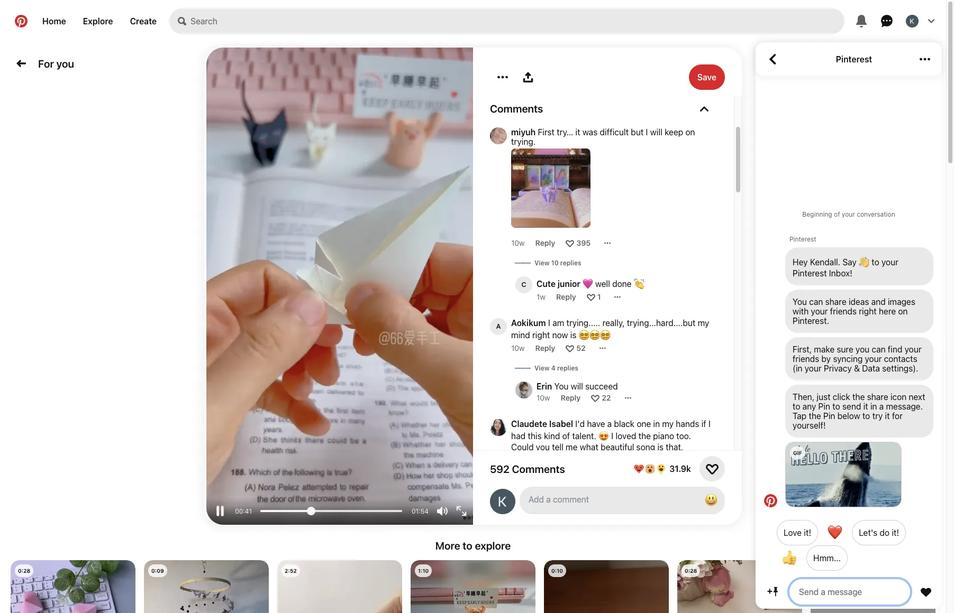 Task type: locate. For each thing, give the bounding box(es) containing it.
a left for
[[879, 402, 884, 412]]

0 horizontal spatial in
[[653, 420, 660, 429]]

the right tap at the bottom right
[[809, 412, 821, 421]]

10w
[[511, 239, 525, 248], [511, 344, 525, 353], [537, 394, 550, 403]]

pause image
[[215, 507, 225, 517]]

react image for junior
[[566, 239, 574, 247]]

try
[[872, 412, 883, 421]]

react image left 395
[[566, 239, 574, 247]]

10w for erin
[[511, 344, 525, 353]]

reply button down erin you will succeed
[[561, 394, 581, 403]]

my up piano
[[662, 420, 674, 429]]

0 vertical spatial can
[[809, 297, 823, 307]]

reply button for cute junior 🩷
[[556, 293, 576, 302]]

0 horizontal spatial share
[[825, 297, 847, 307]]

send a cute gif to your friends and family! image
[[786, 443, 901, 508]]

0 vertical spatial you
[[793, 297, 807, 307]]

0 horizontal spatial friends
[[793, 355, 819, 364]]

0 horizontal spatial it!
[[804, 529, 811, 538]]

comments up the miyuh "link"
[[490, 103, 543, 115]]

replies
[[560, 259, 581, 267], [557, 365, 578, 373]]

0 vertical spatial ⎯⎯
[[515, 258, 530, 267]]

0 vertical spatial view
[[535, 259, 550, 267]]

what
[[580, 443, 598, 452]]

your right find
[[905, 345, 922, 355]]

1 horizontal spatial you
[[793, 297, 807, 307]]

hey kendall. say 👋 to your pinterest inbox!
[[793, 258, 899, 278]]

0 horizontal spatial can
[[809, 297, 823, 307]]

explore
[[475, 540, 511, 553]]

your right 👋
[[882, 258, 899, 267]]

in right one
[[653, 420, 660, 429]]

you
[[793, 297, 807, 307], [554, 382, 569, 392]]

0 horizontal spatial you
[[554, 382, 569, 392]]

for
[[892, 412, 903, 421]]

share up try
[[867, 393, 888, 402]]

0 horizontal spatial of
[[562, 432, 570, 441]]

is inside i'd have a black one in my hands if i had this kind of talent. 😍 i loved the piano too. could you tell me what beautiful song is that, please?
[[657, 443, 664, 452]]

reply up ⎯⎯ view 4 replies
[[535, 344, 555, 353]]

1 vertical spatial on
[[898, 307, 908, 317]]

privacy
[[824, 364, 852, 374]]

52
[[576, 344, 586, 353]]

pinterest
[[836, 55, 872, 64], [790, 236, 816, 243], [793, 269, 827, 278]]

share left ideas
[[825, 297, 847, 307]]

this
[[528, 432, 542, 441]]

reply button up ⎯⎯ view 10 replies
[[535, 239, 555, 248]]

friends
[[830, 307, 857, 317], [793, 355, 819, 364]]

hmm... button
[[807, 546, 852, 572]]

1 horizontal spatial you
[[536, 443, 550, 452]]

if
[[702, 420, 706, 429]]

hey
[[793, 258, 808, 267]]

0 vertical spatial my
[[698, 319, 709, 328]]

view inside ⎯⎯ view 10 replies
[[535, 259, 550, 267]]

1 horizontal spatial the
[[809, 412, 821, 421]]

can left find
[[872, 345, 886, 355]]

0 horizontal spatial you
[[56, 57, 74, 70]]

main content containing ❤️
[[0, 0, 946, 614]]

1 vertical spatial in
[[653, 420, 660, 429]]

Send a message text field
[[798, 587, 902, 599]]

video progress progress bar
[[260, 508, 402, 516]]

trying...hard....but
[[627, 319, 696, 328]]

2 view from the top
[[535, 365, 550, 373]]

1 vertical spatial is
[[657, 443, 664, 452]]

reply up ⎯⎯ view 10 replies
[[535, 239, 555, 248]]

0 horizontal spatial the
[[639, 432, 651, 441]]

0 vertical spatial the
[[853, 393, 865, 402]]

cute junior 🩷 well done 👏
[[537, 279, 644, 289]]

send
[[842, 402, 861, 412]]

replies for junior
[[560, 259, 581, 267]]

1 vertical spatial replies
[[557, 365, 578, 373]]

done
[[612, 279, 632, 289]]

pin
[[818, 402, 830, 412], [823, 412, 835, 421]]

❤️
[[828, 524, 843, 542]]

the right click at the right of page
[[853, 393, 865, 402]]

it! right do
[[892, 529, 899, 538]]

i right but
[[646, 128, 648, 137]]

below
[[838, 412, 860, 421]]

1 vertical spatial my
[[662, 420, 674, 429]]

right inside you can share ideas and images with your friends right here on pinterest.
[[859, 307, 877, 317]]

1 horizontal spatial share
[[867, 393, 888, 402]]

reply down junior
[[556, 293, 576, 302]]

you right for
[[56, 57, 74, 70]]

0 horizontal spatial is
[[570, 331, 577, 340]]

0 vertical spatial in
[[870, 402, 877, 412]]

0 vertical spatial a
[[879, 402, 884, 412]]

friends inside first, make sure you can find your friends by syncing your contacts (in your privacy & data settings).
[[793, 355, 819, 364]]

1 vertical spatial right
[[532, 331, 550, 340]]

you up pinterest.
[[793, 297, 807, 307]]

1 horizontal spatial my
[[698, 319, 709, 328]]

1 ⎯⎯ from the top
[[515, 258, 530, 267]]

it right try
[[885, 412, 890, 421]]

1 vertical spatial 10w
[[511, 344, 525, 353]]

my right the trying...hard....but
[[698, 319, 709, 328]]

difficult
[[600, 128, 629, 137]]

right
[[859, 307, 877, 317], [532, 331, 550, 340]]

4*4cm colored paper: 6 sheets 2*4cm colored paper: 1 piece image
[[411, 561, 536, 614]]

right down aokikum
[[532, 331, 550, 340]]

0 horizontal spatial my
[[662, 420, 674, 429]]

2 vertical spatial you
[[536, 443, 550, 452]]

0 vertical spatial you
[[56, 57, 74, 70]]

data
[[862, 364, 880, 374]]

0 horizontal spatial will
[[571, 382, 583, 392]]

you inside button
[[56, 57, 74, 70]]

well
[[595, 279, 610, 289]]

1 vertical spatial react image
[[566, 344, 574, 353]]

https://i.pinimg.com/150x150/aa/54/80/aa548081eb87eca911ceb5597b527c53.jpg image
[[511, 149, 591, 228]]

of inside i'd have a black one in my hands if i had this kind of talent. 😍 i loved the piano too. could you tell me what beautiful song is that, please?
[[562, 432, 570, 441]]

miyuh image
[[490, 128, 507, 144]]

will left 'keep'
[[650, 128, 663, 137]]

cute junior 🩷 link
[[537, 277, 593, 291]]

0 vertical spatial will
[[650, 128, 663, 137]]

1 horizontal spatial in
[[870, 402, 877, 412]]

you inside first, make sure you can find your friends by syncing your contacts (in your privacy & data settings).
[[856, 345, 870, 355]]

1 vertical spatial friends
[[793, 355, 819, 364]]

reply button down junior
[[556, 293, 576, 302]]

save button
[[689, 65, 725, 90], [689, 65, 725, 90]]

1 vertical spatial share
[[867, 393, 888, 402]]

your
[[842, 211, 855, 219], [882, 258, 899, 267], [811, 307, 828, 317], [905, 345, 922, 355], [865, 355, 882, 364], [805, 364, 822, 374]]

you down 'this'
[[536, 443, 550, 452]]

1 vertical spatial you
[[554, 382, 569, 392]]

1 vertical spatial the
[[809, 412, 821, 421]]

is down piano
[[657, 443, 664, 452]]

save
[[697, 73, 717, 82]]

expand icon image
[[700, 105, 709, 113]]

replies inside ⎯⎯ view 4 replies
[[557, 365, 578, 373]]

love it!
[[784, 529, 811, 538]]

0 vertical spatial share
[[825, 297, 847, 307]]

1 vertical spatial can
[[872, 345, 886, 355]]

cute
[[537, 279, 556, 289]]

settings).
[[882, 364, 918, 374]]

1 vertical spatial pinterest
[[790, 236, 816, 243]]

claudete
[[511, 420, 547, 429]]

1 horizontal spatial is
[[657, 443, 664, 452]]

i right if at right bottom
[[709, 420, 711, 429]]

to right 'more' at the bottom of page
[[463, 540, 472, 553]]

react image left 52
[[566, 344, 574, 353]]

search icon image
[[178, 17, 186, 25]]

right left here
[[859, 307, 877, 317]]

share
[[825, 297, 847, 307], [867, 393, 888, 402]]

let's
[[859, 529, 878, 538]]

list
[[0, 561, 946, 614]]

it! right love
[[804, 529, 811, 538]]

your right with at the bottom of page
[[811, 307, 828, 317]]

1 vertical spatial a
[[607, 420, 612, 429]]

share inside you can share ideas and images with your friends right here on pinterest.
[[825, 297, 847, 307]]

1 vertical spatial ⎯⎯
[[515, 364, 530, 373]]

will left 'succeed'
[[571, 382, 583, 392]]

explore
[[83, 16, 113, 26]]

1 vertical spatial you
[[856, 345, 870, 355]]

2 vertical spatial the
[[639, 432, 651, 441]]

reply button up ⎯⎯ view 4 replies
[[535, 344, 555, 353]]

view left 10
[[535, 259, 550, 267]]

replies inside ⎯⎯ view 10 replies
[[560, 259, 581, 267]]

0 vertical spatial pinterest
[[836, 55, 872, 64]]

2 horizontal spatial the
[[853, 393, 865, 402]]

me
[[566, 443, 578, 452]]

view
[[535, 259, 550, 267], [535, 365, 550, 373]]

0 horizontal spatial right
[[532, 331, 550, 340]]

⎯⎯ up erin image
[[515, 364, 530, 373]]

10w down erin link
[[537, 394, 550, 403]]

of
[[834, 211, 840, 219], [562, 432, 570, 441]]

a up 😍
[[607, 420, 612, 429]]

0
[[202, 48, 206, 56]]

reaction image
[[706, 463, 719, 476]]

for you button
[[34, 53, 78, 74]]

0 vertical spatial replies
[[560, 259, 581, 267]]

will
[[650, 128, 663, 137], [571, 382, 583, 392]]

2 ⎯⎯ from the top
[[515, 364, 530, 373]]

can right with at the bottom of page
[[809, 297, 823, 307]]

you right the 'erin'
[[554, 382, 569, 392]]

Search text field
[[191, 8, 845, 34]]

can
[[809, 297, 823, 307], [872, 345, 886, 355]]

with
[[793, 307, 809, 317]]

beginning
[[802, 211, 832, 219]]

1 vertical spatial view
[[535, 365, 550, 373]]

view inside ⎯⎯ view 4 replies
[[535, 365, 550, 373]]

comments down the please?
[[512, 463, 565, 476]]

2 vertical spatial pinterest
[[793, 269, 827, 278]]

you right 'sure'
[[856, 345, 870, 355]]

1 horizontal spatial friends
[[830, 307, 857, 317]]

1 vertical spatial of
[[562, 432, 570, 441]]

replies for you
[[557, 365, 578, 373]]

592 comments
[[490, 463, 565, 476]]

⎯⎯ up the cute junior 🩷 icon
[[515, 258, 530, 267]]

i left the am
[[548, 319, 550, 328]]

on inside 'first try… it was difficult but i will keep on trying.'
[[686, 128, 695, 137]]

0 horizontal spatial a
[[607, 420, 612, 429]]

react image left the 22 button
[[591, 394, 600, 402]]

⎯⎯ view 10 replies
[[515, 258, 581, 267]]

please?
[[511, 452, 541, 462]]

in right send
[[870, 402, 877, 412]]

here
[[879, 307, 896, 317]]

replies right the 4
[[557, 365, 578, 373]]

0 vertical spatial react image
[[566, 239, 574, 247]]

1 horizontal spatial of
[[834, 211, 840, 219]]

it left was
[[576, 128, 580, 137]]

0 vertical spatial 10w
[[511, 239, 525, 248]]

is
[[570, 331, 577, 340], [657, 443, 664, 452]]

pin right any
[[818, 402, 830, 412]]

1 horizontal spatial can
[[872, 345, 886, 355]]

10w up ⎯⎯ view 10 replies
[[511, 239, 525, 248]]

on inside you can share ideas and images with your friends right here on pinterest.
[[898, 307, 908, 317]]

0 vertical spatial friends
[[830, 307, 857, 317]]

your right (in
[[805, 364, 822, 374]]

kendall parks image
[[906, 15, 919, 28]]

to right 👋
[[872, 258, 879, 267]]

❤️ button
[[822, 521, 852, 546]]

1 horizontal spatial on
[[898, 307, 908, 317]]

on right here
[[898, 307, 908, 317]]

icon
[[891, 393, 907, 402]]

hmm...
[[813, 554, 841, 564]]

reply down erin you will succeed
[[561, 394, 581, 403]]

0 vertical spatial is
[[570, 331, 577, 340]]

on right 'keep'
[[686, 128, 695, 137]]

do
[[880, 529, 890, 538]]

ideas
[[849, 297, 869, 307]]

view left the 4
[[535, 365, 550, 373]]

it!
[[804, 529, 811, 538], [892, 529, 899, 538]]

🩷
[[582, 279, 593, 289]]

replies right 10
[[560, 259, 581, 267]]

1 horizontal spatial a
[[879, 402, 884, 412]]

1 horizontal spatial will
[[650, 128, 663, 137]]

👋
[[859, 258, 870, 267]]

it right send
[[863, 402, 868, 412]]

1 horizontal spatial right
[[859, 307, 877, 317]]

of right beginning
[[834, 211, 840, 219]]

friends right pinterest.
[[830, 307, 857, 317]]

0 horizontal spatial on
[[686, 128, 695, 137]]

size indicated in the video: 15*15cm image
[[677, 561, 802, 614]]

but
[[631, 128, 644, 137]]

and
[[871, 297, 886, 307]]

2 horizontal spatial you
[[856, 345, 870, 355]]

1 vertical spatial comments
[[512, 463, 565, 476]]

of up me
[[562, 432, 570, 441]]

friends left by
[[793, 355, 819, 364]]

0 vertical spatial right
[[859, 307, 877, 317]]

this contains an image of: diy heart image
[[11, 561, 135, 614]]

is right now
[[570, 331, 577, 340]]

friends inside you can share ideas and images with your friends right here on pinterest.
[[830, 307, 857, 317]]

it inside 'first try… it was difficult but i will keep on trying.'
[[576, 128, 580, 137]]

in inside then, just click the share icon next to any pin to send it in a message. tap the pin below to try it for yourself!
[[870, 402, 877, 412]]

the
[[853, 393, 865, 402], [809, 412, 821, 421], [639, 432, 651, 441]]

you inside i'd have a black one in my hands if i had this kind of talent. 😍 i loved the piano too. could you tell me what beautiful song is that, please?
[[536, 443, 550, 452]]

2 vertical spatial react image
[[591, 394, 600, 402]]

⎯⎯ for erin you will succeed
[[515, 364, 530, 373]]

2 vertical spatial 10w
[[537, 394, 550, 403]]

the up song
[[639, 432, 651, 441]]

react image
[[566, 239, 574, 247], [566, 344, 574, 353], [591, 394, 600, 402]]

reply button for aokikum
[[535, 344, 555, 353]]

10
[[551, 259, 559, 267]]

message.
[[886, 402, 923, 412]]

0 horizontal spatial it
[[576, 128, 580, 137]]

you
[[56, 57, 74, 70], [856, 345, 870, 355], [536, 443, 550, 452]]

syncing
[[833, 355, 863, 364]]

1 view from the top
[[535, 259, 550, 267]]

conversation
[[857, 211, 895, 219]]

beautiful
[[601, 443, 634, 452]]

1 horizontal spatial it!
[[892, 529, 899, 538]]

will inside 'first try… it was difficult but i will keep on trying.'
[[650, 128, 663, 137]]

0 vertical spatial on
[[686, 128, 695, 137]]

10w down mind
[[511, 344, 525, 353]]

main content
[[0, 0, 946, 614]]



Task type: describe. For each thing, give the bounding box(es) containing it.
that,
[[666, 443, 683, 452]]

yourself!
[[793, 421, 826, 431]]

pinterest.
[[793, 317, 829, 326]]

had
[[511, 432, 526, 441]]

to inside 'hey kendall. say 👋 to your pinterest inbox!'
[[872, 258, 879, 267]]

1 it! from the left
[[804, 529, 811, 538]]

could
[[511, 443, 534, 452]]

👏
[[634, 279, 644, 289]]

a inside then, just click the share icon next to any pin to send it in a message. tap the pin below to try it for yourself!
[[879, 402, 884, 412]]

cute junior 🩷 image
[[515, 277, 532, 294]]

&
[[854, 364, 860, 374]]

i inside i am trying..... really, trying...hard....but my mind right now is 😵‍💫😵‍💫😵‍💫
[[548, 319, 550, 328]]

then, just click the share icon next to any pin to send it in a message. tap the pin below to try it for yourself!
[[793, 393, 925, 431]]

am
[[553, 319, 564, 328]]

trying.....
[[566, 319, 600, 328]]

my inside i'd have a black one in my hands if i had this kind of talent. 😍 i loved the piano too. could you tell me what beautiful song is that, please?
[[662, 420, 674, 429]]

images
[[888, 297, 915, 307]]

😃
[[705, 493, 718, 508]]

reply for aokikum
[[535, 344, 555, 353]]

👍
[[782, 550, 797, 567]]

your inside 'hey kendall. say 👋 to your pinterest inbox!'
[[882, 258, 899, 267]]

01:54
[[412, 508, 429, 516]]

1 vertical spatial will
[[571, 382, 583, 392]]

piano
[[653, 432, 674, 441]]

i'd
[[575, 420, 585, 429]]

comments button
[[490, 103, 717, 115]]

just
[[817, 393, 831, 402]]

kendallparks02 image
[[490, 490, 515, 515]]

1 horizontal spatial it
[[863, 402, 868, 412]]

first, make sure you can find your friends by syncing your contacts (in your privacy & data settings).
[[793, 345, 922, 374]]

erin image
[[515, 382, 532, 399]]

have
[[587, 420, 605, 429]]

😵‍💫😵‍💫😵‍💫
[[579, 331, 611, 340]]

view for erin you will succeed
[[535, 365, 550, 373]]

i'd have a black one in my hands if i had this kind of talent. 😍 i loved the piano too. could you tell me what beautiful song is that, please?
[[511, 420, 713, 462]]

31.9k
[[669, 465, 691, 474]]

this contains an image of: diy paper tulips 🌷 #diy #paper tulips # paper diy #paper craft #easy image
[[544, 561, 669, 614]]

52 button
[[576, 344, 586, 353]]

find
[[888, 345, 903, 355]]

keep
[[665, 128, 683, 137]]

more
[[435, 540, 460, 553]]

let's do it!
[[859, 529, 899, 538]]

reply for cute junior 🩷
[[556, 293, 576, 302]]

one
[[637, 420, 651, 429]]

pin left below on the bottom right of the page
[[823, 412, 835, 421]]

then,
[[793, 393, 815, 402]]

contacts
[[884, 355, 917, 364]]

2 horizontal spatial it
[[885, 412, 890, 421]]

really,
[[603, 319, 625, 328]]

your right &
[[865, 355, 882, 364]]

10w for cute
[[511, 239, 525, 248]]

tell
[[552, 443, 564, 452]]

claudete isabel link
[[511, 420, 573, 429]]

you can share ideas and images with your friends right here on pinterest.
[[793, 297, 915, 326]]

Add a comment field
[[529, 495, 692, 505]]

next
[[909, 393, 925, 402]]

aokikum image
[[490, 319, 507, 336]]

your inside you can share ideas and images with your friends right here on pinterest.
[[811, 307, 828, 317]]

4
[[551, 365, 556, 373]]

tap
[[793, 412, 807, 421]]

can inside first, make sure you can find your friends by syncing your contacts (in your privacy & data settings).
[[872, 345, 886, 355]]

a inside i'd have a black one in my hands if i had this kind of talent. 😍 i loved the piano too. could you tell me what beautiful song is that, please?
[[607, 420, 612, 429]]

aokikum
[[511, 319, 546, 328]]

claudete isabel image
[[490, 420, 507, 437]]

to left try
[[863, 412, 870, 421]]

aokikum link
[[511, 319, 546, 328]]

0 vertical spatial of
[[834, 211, 840, 219]]

right inside i am trying..... really, trying...hard....but my mind right now is 😵‍💫😵‍💫😵‍💫
[[532, 331, 550, 340]]

1 button
[[597, 293, 601, 302]]

was
[[583, 128, 598, 137]]

this contains an image of: cat origami tutorial, so cute #diy image
[[811, 561, 936, 614]]

pinterest inside 'hey kendall. say 👋 to your pinterest inbox!'
[[793, 269, 827, 278]]

make
[[814, 345, 835, 355]]

😍
[[599, 432, 609, 441]]

the inside i'd have a black one in my hands if i had this kind of talent. 😍 i loved the piano too. could you tell me what beautiful song is that, please?
[[639, 432, 651, 441]]

beginning of your conversation
[[802, 211, 895, 219]]

reply button for erin
[[561, 394, 581, 403]]

say
[[843, 258, 857, 267]]

👍 button
[[777, 546, 807, 572]]

pinterest image
[[764, 495, 777, 508]]

395
[[576, 239, 591, 248]]

erin you will succeed
[[537, 382, 618, 392]]

2 it! from the left
[[892, 529, 899, 538]]

1
[[597, 293, 601, 302]]

kendall.
[[810, 258, 841, 267]]

erin
[[537, 382, 552, 392]]

more to explore
[[435, 540, 511, 553]]

to left send
[[833, 402, 840, 412]]

0 vertical spatial comments
[[490, 103, 543, 115]]

talent.
[[572, 432, 596, 441]]

trying.
[[511, 137, 536, 147]]

for
[[38, 57, 54, 70]]

⎯⎯ for cute junior 🩷 well done 👏
[[515, 258, 530, 267]]

you inside you can share ideas and images with your friends right here on pinterest.
[[793, 297, 807, 307]]

this contains an image of: mobile bébé origami hélice de papillons image
[[144, 561, 269, 614]]

mute image
[[437, 507, 448, 517]]

my inside i am trying..... really, trying...hard....but my mind right now is 😵‍💫😵‍💫😵‍💫
[[698, 319, 709, 328]]

592
[[490, 463, 510, 476]]

inbox!
[[829, 269, 852, 278]]

to left any
[[793, 402, 800, 412]]

first
[[538, 128, 555, 137]]

22 button
[[602, 394, 611, 403]]

succeed
[[585, 382, 618, 392]]

i inside 'first try… it was difficult but i will keep on trying.'
[[646, 128, 648, 137]]

pinterest link
[[836, 55, 872, 64]]

miyuh link
[[511, 128, 536, 137]]

reply for erin
[[561, 394, 581, 403]]

share inside then, just click the share icon next to any pin to send it in a message. tap the pin below to try it for yourself!
[[867, 393, 888, 402]]

00:41
[[235, 508, 252, 516]]

in inside i'd have a black one in my hands if i had this kind of talent. 😍 i loved the piano too. could you tell me what beautiful song is that, please?
[[653, 420, 660, 429]]

395 button
[[576, 239, 591, 248]]

react image
[[587, 293, 595, 301]]

maximize image
[[456, 507, 467, 517]]

is inside i am trying..... really, trying...hard....but my mind right now is 😵‍💫😵‍💫😵‍💫
[[570, 331, 577, 340]]

now
[[552, 331, 568, 340]]

sure
[[837, 345, 854, 355]]

1w
[[537, 293, 546, 302]]

too.
[[676, 432, 691, 441]]

react image for you
[[566, 344, 574, 353]]

kind
[[544, 432, 560, 441]]

erin link
[[537, 382, 552, 392]]

home link
[[34, 8, 74, 34]]

miyuh
[[511, 128, 536, 137]]

junior
[[558, 279, 580, 289]]

⎯⎯ view 4 replies
[[515, 364, 578, 373]]

first,
[[793, 345, 812, 355]]

this contains an image of: origami dachshund, it's a bit difficult to fold image
[[277, 561, 402, 614]]

can inside you can share ideas and images with your friends right here on pinterest.
[[809, 297, 823, 307]]

i right 😍
[[611, 432, 614, 441]]

your left conversation
[[842, 211, 855, 219]]

view for cute junior 🩷 well done 👏
[[535, 259, 550, 267]]



Task type: vqa. For each thing, say whether or not it's contained in the screenshot.
Back
no



